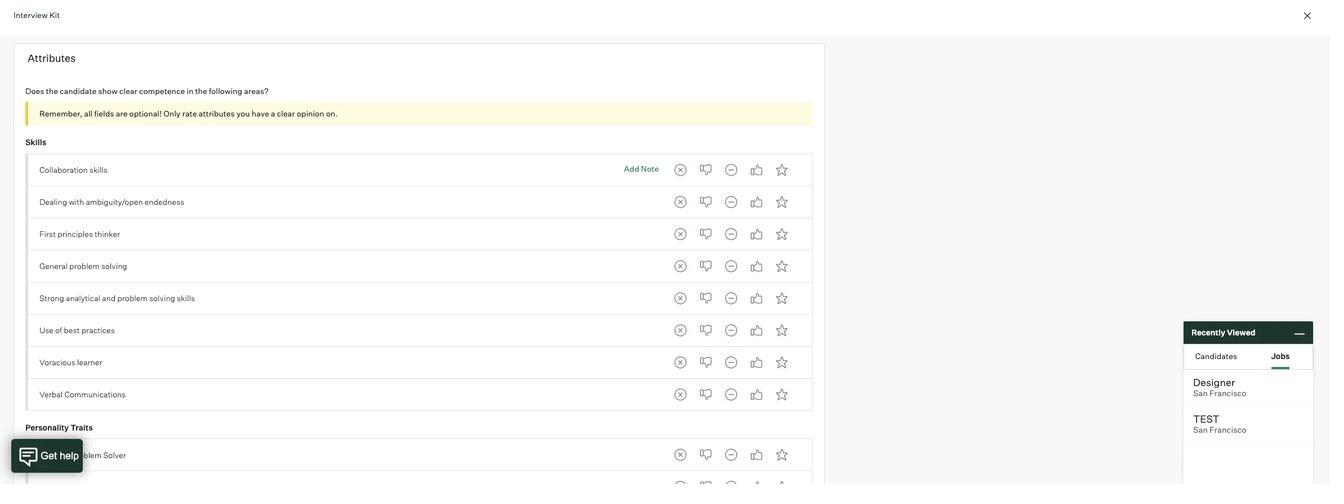 Task type: locate. For each thing, give the bounding box(es) containing it.
4 yes image from the top
[[746, 352, 768, 374]]

strong yes button for voracious learner
[[771, 352, 793, 374]]

3 mixed image from the top
[[720, 384, 743, 406]]

1 horizontal spatial problem
[[117, 294, 148, 303]]

3 no image from the top
[[695, 320, 717, 342]]

4 mixed image from the top
[[720, 287, 743, 310]]

0 vertical spatial note
[[48, 10, 66, 20]]

use
[[39, 326, 54, 335]]

9 mixed button from the top
[[720, 444, 743, 467]]

2 strong yes image from the top
[[771, 191, 793, 214]]

san up test
[[1194, 389, 1209, 399]]

0 horizontal spatial solving
[[101, 262, 127, 271]]

strong yes image for creative problem solver
[[771, 444, 793, 467]]

1 mixed image from the top
[[720, 255, 743, 278]]

strong yes image
[[771, 255, 793, 278], [771, 287, 793, 310], [771, 320, 793, 342], [771, 352, 793, 374], [771, 384, 793, 406]]

3 yes image from the top
[[746, 255, 768, 278]]

learner
[[77, 358, 102, 368]]

creative
[[39, 451, 69, 460]]

3 strong yes image from the top
[[771, 320, 793, 342]]

4 definitely not image from the top
[[669, 444, 692, 467]]

on.
[[326, 109, 338, 119]]

1 strong yes image from the top
[[771, 255, 793, 278]]

note for add:
[[48, 10, 66, 20]]

definitely not button
[[669, 159, 692, 181], [669, 191, 692, 214], [669, 223, 692, 246], [669, 255, 692, 278], [669, 287, 692, 310], [669, 320, 692, 342], [669, 352, 692, 374], [669, 384, 692, 406], [669, 444, 692, 467], [669, 477, 692, 485]]

strong yes image
[[771, 159, 793, 181], [771, 191, 793, 214], [771, 223, 793, 246], [771, 444, 793, 467], [771, 477, 793, 485]]

6 definitely not button from the top
[[669, 320, 692, 342]]

remember,
[[39, 109, 82, 119]]

7 definitely not button from the top
[[669, 352, 692, 374]]

mixed image
[[720, 255, 743, 278], [720, 352, 743, 374], [720, 384, 743, 406]]

1 vertical spatial solving
[[149, 294, 175, 303]]

francisco up test san francisco
[[1210, 389, 1247, 399]]

2 no button from the top
[[695, 191, 717, 214]]

2 mixed image from the top
[[720, 352, 743, 374]]

4 definitely not button from the top
[[669, 255, 692, 278]]

the
[[46, 86, 58, 96], [195, 86, 207, 96]]

3 definitely not image from the top
[[669, 352, 692, 374]]

mixed button for use of best practices
[[720, 320, 743, 342]]

definitely not image
[[669, 191, 692, 214], [669, 255, 692, 278], [669, 287, 692, 310], [669, 320, 692, 342], [669, 384, 692, 406], [669, 477, 692, 485]]

2 mixed button from the top
[[720, 191, 743, 214]]

francisco for designer
[[1210, 389, 1247, 399]]

1 francisco from the top
[[1210, 389, 1247, 399]]

1 vertical spatial mixed image
[[720, 352, 743, 374]]

3 no button from the top
[[695, 223, 717, 246]]

6 yes button from the top
[[746, 320, 768, 342]]

recently viewed
[[1192, 328, 1256, 338]]

1 no image from the top
[[695, 159, 717, 181]]

viewed
[[1228, 328, 1256, 338]]

tab list
[[669, 159, 793, 181], [669, 191, 793, 214], [669, 223, 793, 246], [669, 255, 793, 278], [669, 287, 793, 310], [669, 320, 793, 342], [1185, 345, 1313, 370], [669, 352, 793, 374], [669, 384, 793, 406], [669, 444, 793, 467], [669, 477, 793, 485]]

problem
[[69, 262, 100, 271], [117, 294, 148, 303]]

yes image for first principles thinker
[[746, 223, 768, 246]]

2 definitely not image from the top
[[669, 255, 692, 278]]

yes button for voracious learner
[[746, 352, 768, 374]]

3 yes image from the top
[[746, 320, 768, 342]]

1 yes button from the top
[[746, 159, 768, 181]]

definitely not button for verbal communications
[[669, 384, 692, 406]]

definitely not button for voracious learner
[[669, 352, 692, 374]]

1 vertical spatial francisco
[[1210, 426, 1247, 436]]

5 yes button from the top
[[746, 287, 768, 310]]

clear right show
[[119, 86, 137, 96]]

9 definitely not button from the top
[[669, 444, 692, 467]]

3 definitely not button from the top
[[669, 223, 692, 246]]

mixed image
[[720, 159, 743, 181], [720, 191, 743, 214], [720, 223, 743, 246], [720, 287, 743, 310], [720, 320, 743, 342], [720, 444, 743, 467], [720, 477, 743, 485]]

1 yes image from the top
[[746, 223, 768, 246]]

definitely not image for ambiguity/open
[[669, 191, 692, 214]]

7 yes button from the top
[[746, 352, 768, 374]]

mixed button for creative problem solver
[[720, 444, 743, 467]]

7 mixed button from the top
[[720, 352, 743, 374]]

0 vertical spatial mixed image
[[720, 255, 743, 278]]

no image
[[695, 159, 717, 181], [695, 255, 717, 278], [695, 320, 717, 342], [695, 384, 717, 406], [695, 444, 717, 467]]

yes image
[[746, 223, 768, 246], [746, 287, 768, 310], [746, 320, 768, 342], [746, 477, 768, 485]]

the right the in
[[195, 86, 207, 96]]

strong yes image for solving
[[771, 255, 793, 278]]

5 no image from the top
[[695, 477, 717, 485]]

solving
[[101, 262, 127, 271], [149, 294, 175, 303]]

san
[[1194, 389, 1209, 399], [1194, 426, 1209, 436]]

6 strong yes button from the top
[[771, 320, 793, 342]]

yes button for verbal communications
[[746, 384, 768, 406]]

interviewers
[[102, 10, 148, 20]]

francisco inside 'designer san francisco'
[[1210, 389, 1247, 399]]

mixed button for verbal communications
[[720, 384, 743, 406]]

8 strong yes button from the top
[[771, 384, 793, 406]]

communications
[[64, 390, 126, 400]]

mixed button
[[720, 159, 743, 181], [720, 191, 743, 214], [720, 223, 743, 246], [720, 255, 743, 278], [720, 287, 743, 310], [720, 320, 743, 342], [720, 352, 743, 374], [720, 384, 743, 406], [720, 444, 743, 467], [720, 477, 743, 485]]

0 vertical spatial francisco
[[1210, 389, 1247, 399]]

1 horizontal spatial solving
[[149, 294, 175, 303]]

skills
[[90, 165, 108, 175], [177, 294, 195, 303]]

6 yes image from the top
[[746, 444, 768, 467]]

0 vertical spatial solving
[[101, 262, 127, 271]]

0 horizontal spatial problem
[[69, 262, 100, 271]]

first
[[39, 229, 56, 239]]

collaboration skills
[[39, 165, 108, 175]]

yes image for verbal communications
[[746, 384, 768, 406]]

0 horizontal spatial the
[[46, 86, 58, 96]]

definitely not button for creative problem solver
[[669, 444, 692, 467]]

clear right a
[[277, 109, 295, 119]]

0 horizontal spatial clear
[[119, 86, 137, 96]]

9 no button from the top
[[695, 444, 717, 467]]

definitely not button for general problem solving
[[669, 255, 692, 278]]

optional!
[[129, 109, 162, 119]]

yes button for use of best practices
[[746, 320, 768, 342]]

1 mixed image from the top
[[720, 159, 743, 181]]

0 vertical spatial problem
[[69, 262, 100, 271]]

traits
[[71, 423, 93, 433]]

and
[[102, 294, 116, 303]]

2 san from the top
[[1194, 426, 1209, 436]]

note left the for
[[48, 10, 66, 20]]

6 no button from the top
[[695, 320, 717, 342]]

definitely not button for dealing with ambiguity/open endedness
[[669, 191, 692, 214]]

2 no image from the top
[[695, 223, 717, 246]]

san down 'designer san francisco'
[[1194, 426, 1209, 436]]

6 mixed image from the top
[[720, 444, 743, 467]]

2 vertical spatial mixed image
[[720, 384, 743, 406]]

0 vertical spatial clear
[[119, 86, 137, 96]]

2 strong yes button from the top
[[771, 191, 793, 214]]

0 vertical spatial san
[[1194, 389, 1209, 399]]

8 yes button from the top
[[746, 384, 768, 406]]

best
[[64, 326, 80, 335]]

3 definitely not image from the top
[[669, 287, 692, 310]]

first principles thinker
[[39, 229, 120, 239]]

3 strong yes button from the top
[[771, 223, 793, 246]]

yes image for dealing with ambiguity/open endedness
[[746, 191, 768, 214]]

designer san francisco
[[1194, 377, 1247, 399]]

1 no button from the top
[[695, 159, 717, 181]]

competence
[[139, 86, 185, 96]]

san inside test san francisco
[[1194, 426, 1209, 436]]

1 horizontal spatial note
[[641, 164, 659, 174]]

1 strong yes button from the top
[[771, 159, 793, 181]]

close image
[[1302, 9, 1315, 23]]

tab list containing candidates
[[1185, 345, 1313, 370]]

clear
[[119, 86, 137, 96], [277, 109, 295, 119]]

8 mixed button from the top
[[720, 384, 743, 406]]

francisco inside test san francisco
[[1210, 426, 1247, 436]]

test
[[1194, 413, 1220, 426]]

definitely not image for and
[[669, 287, 692, 310]]

3 strong yes image from the top
[[771, 223, 793, 246]]

yes image for creative problem solver
[[746, 444, 768, 467]]

1 no image from the top
[[695, 191, 717, 214]]

0 horizontal spatial note
[[48, 10, 66, 20]]

no button
[[695, 159, 717, 181], [695, 191, 717, 214], [695, 223, 717, 246], [695, 255, 717, 278], [695, 287, 717, 310], [695, 320, 717, 342], [695, 352, 717, 374], [695, 384, 717, 406], [695, 444, 717, 467], [695, 477, 717, 485]]

2 the from the left
[[195, 86, 207, 96]]

3 no image from the top
[[695, 287, 717, 310]]

definitely not image
[[669, 159, 692, 181], [669, 223, 692, 246], [669, 352, 692, 374], [669, 444, 692, 467]]

add: note for other interviewers
[[25, 10, 148, 20]]

no image
[[695, 191, 717, 214], [695, 223, 717, 246], [695, 287, 717, 310], [695, 352, 717, 374], [695, 477, 717, 485]]

problem right general at the bottom
[[69, 262, 100, 271]]

4 no button from the top
[[695, 255, 717, 278]]

note right add
[[641, 164, 659, 174]]

4 mixed button from the top
[[720, 255, 743, 278]]

san for test
[[1194, 426, 1209, 436]]

add:
[[25, 10, 43, 20]]

yes button
[[746, 159, 768, 181], [746, 191, 768, 214], [746, 223, 768, 246], [746, 255, 768, 278], [746, 287, 768, 310], [746, 320, 768, 342], [746, 352, 768, 374], [746, 384, 768, 406], [746, 444, 768, 467], [746, 477, 768, 485]]

5 strong yes button from the top
[[771, 287, 793, 310]]

san inside 'designer san francisco'
[[1194, 389, 1209, 399]]

5 no image from the top
[[695, 444, 717, 467]]

4 strong yes image from the top
[[771, 444, 793, 467]]

yes image for voracious learner
[[746, 352, 768, 374]]

thinker
[[95, 229, 120, 239]]

solving up strong analytical and problem solving skills
[[101, 262, 127, 271]]

strong yes button for creative problem solver
[[771, 444, 793, 467]]

0 vertical spatial skills
[[90, 165, 108, 175]]

strong yes button for first principles thinker
[[771, 223, 793, 246]]

8 definitely not button from the top
[[669, 384, 692, 406]]

3 mixed image from the top
[[720, 223, 743, 246]]

mixed button for general problem solving
[[720, 255, 743, 278]]

note for other interviewers link
[[48, 10, 148, 20]]

1 san from the top
[[1194, 389, 1209, 399]]

tab list for strong analytical and problem solving skills
[[669, 287, 793, 310]]

1 vertical spatial problem
[[117, 294, 148, 303]]

6 mixed button from the top
[[720, 320, 743, 342]]

no button for strong analytical and problem solving skills
[[695, 287, 717, 310]]

7 mixed image from the top
[[720, 477, 743, 485]]

no image for ambiguity/open
[[695, 191, 717, 214]]

definitely not button for use of best practices
[[669, 320, 692, 342]]

5 no button from the top
[[695, 287, 717, 310]]

2 mixed image from the top
[[720, 191, 743, 214]]

other
[[80, 10, 101, 20]]

7 strong yes button from the top
[[771, 352, 793, 374]]

skills
[[25, 138, 46, 147]]

francisco
[[1210, 389, 1247, 399], [1210, 426, 1247, 436]]

2 francisco from the top
[[1210, 426, 1247, 436]]

8 no button from the top
[[695, 384, 717, 406]]

strong yes image for best
[[771, 320, 793, 342]]

2 definitely not image from the top
[[669, 223, 692, 246]]

2 definitely not button from the top
[[669, 191, 692, 214]]

strong yes button for verbal communications
[[771, 384, 793, 406]]

definitely not image for solving
[[669, 255, 692, 278]]

problem right and
[[117, 294, 148, 303]]

principles
[[58, 229, 93, 239]]

only
[[164, 109, 181, 119]]

10 no button from the top
[[695, 477, 717, 485]]

test san francisco
[[1194, 413, 1247, 436]]

4 yes button from the top
[[746, 255, 768, 278]]

2 no image from the top
[[695, 255, 717, 278]]

jobs
[[1272, 351, 1291, 361]]

yes image
[[746, 159, 768, 181], [746, 191, 768, 214], [746, 255, 768, 278], [746, 352, 768, 374], [746, 384, 768, 406], [746, 444, 768, 467]]

tab list for dealing with ambiguity/open endedness
[[669, 191, 793, 214]]

1 horizontal spatial the
[[195, 86, 207, 96]]

no button for creative problem solver
[[695, 444, 717, 467]]

mixed image for voracious learner
[[720, 352, 743, 374]]

you
[[237, 109, 250, 119]]

1 definitely not image from the top
[[669, 191, 692, 214]]

the right does
[[46, 86, 58, 96]]

strong yes button
[[771, 159, 793, 181], [771, 191, 793, 214], [771, 223, 793, 246], [771, 255, 793, 278], [771, 287, 793, 310], [771, 320, 793, 342], [771, 352, 793, 374], [771, 384, 793, 406], [771, 444, 793, 467], [771, 477, 793, 485]]

no image for and
[[695, 287, 717, 310]]

no button for use of best practices
[[695, 320, 717, 342]]

10 yes button from the top
[[746, 477, 768, 485]]

candidate
[[60, 86, 96, 96]]

3 mixed button from the top
[[720, 223, 743, 246]]

francisco down 'designer san francisco'
[[1210, 426, 1247, 436]]

yes button for creative problem solver
[[746, 444, 768, 467]]

problem
[[71, 451, 102, 460]]

3 yes button from the top
[[746, 223, 768, 246]]

1 definitely not image from the top
[[669, 159, 692, 181]]

verbal
[[39, 390, 63, 400]]

are
[[116, 109, 128, 119]]

1 vertical spatial clear
[[277, 109, 295, 119]]

candidates
[[1196, 351, 1238, 361]]

2 yes image from the top
[[746, 191, 768, 214]]

1 vertical spatial skills
[[177, 294, 195, 303]]

1 vertical spatial note
[[641, 164, 659, 174]]

4 strong yes button from the top
[[771, 255, 793, 278]]

does
[[25, 86, 44, 96]]

rate
[[182, 109, 197, 119]]

note
[[48, 10, 66, 20], [641, 164, 659, 174]]

None text field
[[25, 0, 813, 6]]

no button for voracious learner
[[695, 352, 717, 374]]

5 mixed button from the top
[[720, 287, 743, 310]]

1 vertical spatial san
[[1194, 426, 1209, 436]]

no image for thinker
[[695, 223, 717, 246]]

5 definitely not image from the top
[[669, 384, 692, 406]]

2 yes button from the top
[[746, 191, 768, 214]]

4 definitely not image from the top
[[669, 320, 692, 342]]

solving right and
[[149, 294, 175, 303]]

5 definitely not button from the top
[[669, 287, 692, 310]]

7 no button from the top
[[695, 352, 717, 374]]

yes image for general problem solving
[[746, 255, 768, 278]]

2 strong yes image from the top
[[771, 287, 793, 310]]

5 yes image from the top
[[746, 384, 768, 406]]

5 mixed image from the top
[[720, 320, 743, 342]]



Task type: vqa. For each thing, say whether or not it's contained in the screenshot.
Resources
no



Task type: describe. For each thing, give the bounding box(es) containing it.
tab list for general problem solving
[[669, 255, 793, 278]]

yes button for dealing with ambiguity/open endedness
[[746, 191, 768, 214]]

mixed image for general problem solving
[[720, 255, 743, 278]]

1 horizontal spatial clear
[[277, 109, 295, 119]]

4 strong yes image from the top
[[771, 352, 793, 374]]

no button for verbal communications
[[695, 384, 717, 406]]

add note link
[[624, 162, 659, 174]]

use of best practices
[[39, 326, 115, 335]]

personality traits
[[25, 423, 93, 433]]

mixed button for dealing with ambiguity/open endedness
[[720, 191, 743, 214]]

attributes
[[28, 52, 76, 64]]

tab list for use of best practices
[[669, 320, 793, 342]]

endedness
[[145, 197, 184, 207]]

general problem solving
[[39, 262, 127, 271]]

mixed button for strong analytical and problem solving skills
[[720, 287, 743, 310]]

opinion
[[297, 109, 324, 119]]

1 mixed button from the top
[[720, 159, 743, 181]]

strong yes button for general problem solving
[[771, 255, 793, 278]]

strong
[[39, 294, 64, 303]]

following
[[209, 86, 242, 96]]

strong analytical and problem solving skills
[[39, 294, 195, 303]]

does the candidate show clear competence in the following areas?
[[25, 86, 269, 96]]

1 definitely not button from the top
[[669, 159, 692, 181]]

in
[[187, 86, 194, 96]]

attributes
[[199, 109, 235, 119]]

voracious
[[39, 358, 75, 368]]

collaboration
[[39, 165, 88, 175]]

1 yes image from the top
[[746, 159, 768, 181]]

definitely not image for first principles thinker
[[669, 223, 692, 246]]

6 definitely not image from the top
[[669, 477, 692, 485]]

5 strong yes image from the top
[[771, 477, 793, 485]]

no image for best
[[695, 320, 717, 342]]

add
[[624, 164, 640, 174]]

no button for general problem solving
[[695, 255, 717, 278]]

verbal communications
[[39, 390, 126, 400]]

interview kit
[[14, 10, 60, 20]]

show
[[98, 86, 118, 96]]

general
[[39, 262, 68, 271]]

of
[[55, 326, 62, 335]]

fields
[[94, 109, 114, 119]]

yes image for use of best practices
[[746, 320, 768, 342]]

mixed button for voracious learner
[[720, 352, 743, 374]]

recently
[[1192, 328, 1226, 338]]

san for designer
[[1194, 389, 1209, 399]]

1 horizontal spatial skills
[[177, 294, 195, 303]]

definitely not button for first principles thinker
[[669, 223, 692, 246]]

mixed button for first principles thinker
[[720, 223, 743, 246]]

strong yes image for dealing with ambiguity/open endedness
[[771, 191, 793, 214]]

definitely not button for strong analytical and problem solving skills
[[669, 287, 692, 310]]

solver
[[103, 451, 126, 460]]

all
[[84, 109, 93, 119]]

no image for solver
[[695, 444, 717, 467]]

10 mixed button from the top
[[720, 477, 743, 485]]

have
[[252, 109, 269, 119]]

definitely not image for creative problem solver
[[669, 444, 692, 467]]

mixed image for use of best practices
[[720, 320, 743, 342]]

practices
[[82, 326, 115, 335]]

mixed image for dealing with ambiguity/open endedness
[[720, 191, 743, 214]]

no button for dealing with ambiguity/open endedness
[[695, 191, 717, 214]]

5 strong yes image from the top
[[771, 384, 793, 406]]

1 strong yes image from the top
[[771, 159, 793, 181]]

tab list for verbal communications
[[669, 384, 793, 406]]

designer
[[1194, 377, 1236, 389]]

a
[[271, 109, 275, 119]]

mixed image for first principles thinker
[[720, 223, 743, 246]]

dealing with ambiguity/open endedness
[[39, 197, 184, 207]]

mixed image for verbal communications
[[720, 384, 743, 406]]

strong yes image for and
[[771, 287, 793, 310]]

personality
[[25, 423, 69, 433]]

tab list for creative problem solver
[[669, 444, 793, 467]]

no image for solving
[[695, 255, 717, 278]]

10 definitely not button from the top
[[669, 477, 692, 485]]

ambiguity/open
[[86, 197, 143, 207]]

remember, all fields are optional! only rate attributes you have a clear opinion on.
[[39, 109, 338, 119]]

strong yes image for first principles thinker
[[771, 223, 793, 246]]

0 horizontal spatial skills
[[90, 165, 108, 175]]

strong yes button for use of best practices
[[771, 320, 793, 342]]

interview
[[14, 10, 48, 20]]

voracious learner
[[39, 358, 102, 368]]

mixed image for creative problem solver
[[720, 444, 743, 467]]

no button for first principles thinker
[[695, 223, 717, 246]]

note for add
[[641, 164, 659, 174]]

dealing
[[39, 197, 67, 207]]

creative problem solver
[[39, 451, 126, 460]]

1 the from the left
[[46, 86, 58, 96]]

kit
[[49, 10, 60, 20]]

yes button for general problem solving
[[746, 255, 768, 278]]

yes button for first principles thinker
[[746, 223, 768, 246]]

analytical
[[66, 294, 100, 303]]

definitely not image for voracious learner
[[669, 352, 692, 374]]

4 yes image from the top
[[746, 477, 768, 485]]

tab list for first principles thinker
[[669, 223, 793, 246]]

francisco for test
[[1210, 426, 1247, 436]]

strong yes button for dealing with ambiguity/open endedness
[[771, 191, 793, 214]]

4 no image from the top
[[695, 352, 717, 374]]

with
[[69, 197, 84, 207]]

10 strong yes button from the top
[[771, 477, 793, 485]]

for
[[68, 10, 78, 20]]

4 no image from the top
[[695, 384, 717, 406]]

areas?
[[244, 86, 269, 96]]

tab list for voracious learner
[[669, 352, 793, 374]]

strong yes button for strong analytical and problem solving skills
[[771, 287, 793, 310]]

add note
[[624, 164, 659, 174]]

definitely not image for best
[[669, 320, 692, 342]]

yes image for strong analytical and problem solving skills
[[746, 287, 768, 310]]

mixed image for strong analytical and problem solving skills
[[720, 287, 743, 310]]

yes button for strong analytical and problem solving skills
[[746, 287, 768, 310]]



